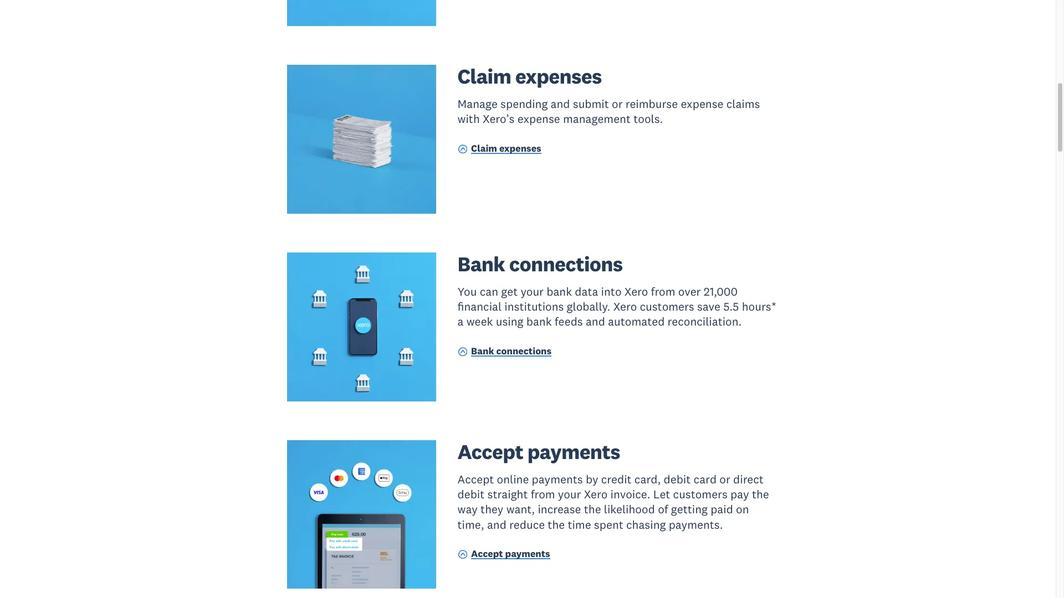 Task type: describe. For each thing, give the bounding box(es) containing it.
21,000
[[704, 284, 738, 299]]

expenses inside button
[[499, 143, 541, 155]]

and inside you can get your bank data into xero from over 21,000 financial institutions globally. xero customers save 5.5 hours* a week using bank feeds and automated reconciliation.
[[586, 315, 605, 329]]

spending
[[501, 96, 548, 111]]

0 vertical spatial payments
[[527, 439, 620, 465]]

management
[[563, 112, 631, 127]]

get
[[501, 284, 518, 299]]

0 horizontal spatial expense
[[518, 112, 560, 127]]

customers inside accept online payments by credit card, debit card or direct debit straight from your xero invoice. let customers pay the way they want, increase the likelihood of getting paid on time, and reduce the time spent chasing payments.
[[673, 487, 728, 502]]

or inside accept online payments by credit card, debit card or direct debit straight from your xero invoice. let customers pay the way they want, increase the likelihood of getting paid on time, and reduce the time spent chasing payments.
[[720, 472, 730, 487]]

hours*
[[742, 299, 777, 314]]

feeds
[[555, 315, 583, 329]]

institutions
[[505, 299, 564, 314]]

your inside accept online payments by credit card, debit card or direct debit straight from your xero invoice. let customers pay the way they want, increase the likelihood of getting paid on time, and reduce the time spent chasing payments.
[[558, 487, 581, 502]]

using
[[496, 315, 524, 329]]

claim expenses button
[[458, 142, 541, 157]]

of
[[658, 502, 668, 517]]

1 vertical spatial bank
[[526, 315, 552, 329]]

0 vertical spatial bank connections
[[458, 251, 623, 277]]

want,
[[506, 502, 535, 517]]

globally.
[[567, 299, 610, 314]]

xero's
[[483, 112, 515, 127]]

0 vertical spatial expenses
[[515, 63, 602, 89]]

you can get your bank data into xero from over 21,000 financial institutions globally. xero customers save 5.5 hours* a week using bank feeds and automated reconciliation.
[[458, 284, 777, 329]]

week
[[467, 315, 493, 329]]

getting
[[671, 502, 708, 517]]

straight
[[487, 487, 528, 502]]

chasing
[[626, 517, 666, 532]]

on
[[736, 502, 749, 517]]

likelihood
[[604, 502, 655, 517]]

0 vertical spatial accept
[[458, 439, 523, 465]]

0 horizontal spatial the
[[548, 517, 565, 532]]

with
[[458, 112, 480, 127]]

or inside manage spending and submit or reimburse expense claims with xero's expense management tools.
[[612, 96, 623, 111]]

0 vertical spatial claim expenses
[[458, 63, 602, 89]]

0 vertical spatial bank
[[547, 284, 572, 299]]

they
[[481, 502, 503, 517]]

0 vertical spatial accept payments
[[458, 439, 620, 465]]

5.5
[[723, 299, 739, 314]]

you
[[458, 284, 477, 299]]

payments inside accept online payments by credit card, debit card or direct debit straight from your xero invoice. let customers pay the way they want, increase the likelihood of getting paid on time, and reduce the time spent chasing payments.
[[532, 472, 583, 487]]

card,
[[635, 472, 661, 487]]

manage spending and submit or reimburse expense claims with xero's expense management tools.
[[458, 96, 760, 127]]

and inside accept online payments by credit card, debit card or direct debit straight from your xero invoice. let customers pay the way they want, increase the likelihood of getting paid on time, and reduce the time spent chasing payments.
[[487, 517, 507, 532]]

accept inside accept online payments by credit card, debit card or direct debit straight from your xero invoice. let customers pay the way they want, increase the likelihood of getting paid on time, and reduce the time spent chasing payments.
[[458, 472, 494, 487]]

accept payments button
[[458, 548, 550, 563]]

reconciliation.
[[668, 315, 742, 329]]



Task type: locate. For each thing, give the bounding box(es) containing it.
claim
[[458, 63, 511, 89], [471, 143, 497, 155]]

accept payments up "online"
[[458, 439, 620, 465]]

your up increase
[[558, 487, 581, 502]]

automated
[[608, 315, 665, 329]]

over
[[678, 284, 701, 299]]

claim up manage
[[458, 63, 511, 89]]

accept
[[458, 439, 523, 465], [458, 472, 494, 487], [471, 548, 503, 561]]

0 vertical spatial and
[[551, 96, 570, 111]]

into
[[601, 284, 622, 299]]

xero for connections
[[613, 299, 637, 314]]

claim expenses up spending
[[458, 63, 602, 89]]

0 vertical spatial claim
[[458, 63, 511, 89]]

0 vertical spatial bank
[[458, 251, 505, 277]]

invoice.
[[611, 487, 650, 502]]

payments down reduce at the bottom of the page
[[505, 548, 550, 561]]

connections inside button
[[496, 345, 552, 358]]

customers down over
[[640, 299, 694, 314]]

0 horizontal spatial from
[[531, 487, 555, 502]]

from up increase
[[531, 487, 555, 502]]

and
[[551, 96, 570, 111], [586, 315, 605, 329], [487, 517, 507, 532]]

1 vertical spatial payments
[[532, 472, 583, 487]]

bank inside button
[[471, 345, 494, 358]]

expense
[[681, 96, 724, 111], [518, 112, 560, 127]]

accept up "online"
[[458, 439, 523, 465]]

time,
[[458, 517, 484, 532]]

bank left data
[[547, 284, 572, 299]]

accept down time,
[[471, 548, 503, 561]]

debit up "let"
[[664, 472, 691, 487]]

bank connections button
[[458, 345, 552, 360]]

accept payments inside button
[[471, 548, 550, 561]]

and left submit
[[551, 96, 570, 111]]

can
[[480, 284, 498, 299]]

1 vertical spatial bank connections
[[471, 345, 552, 358]]

1 horizontal spatial from
[[651, 284, 675, 299]]

spent
[[594, 517, 623, 532]]

expense left the claims
[[681, 96, 724, 111]]

debit up way on the bottom of page
[[458, 487, 485, 502]]

online
[[497, 472, 529, 487]]

the
[[752, 487, 769, 502], [584, 502, 601, 517], [548, 517, 565, 532]]

payments
[[527, 439, 620, 465], [532, 472, 583, 487], [505, 548, 550, 561]]

1 vertical spatial connections
[[496, 345, 552, 358]]

0 vertical spatial xero
[[625, 284, 648, 299]]

customers
[[640, 299, 694, 314], [673, 487, 728, 502]]

manage
[[458, 96, 498, 111]]

expenses down "xero's"
[[499, 143, 541, 155]]

payments inside button
[[505, 548, 550, 561]]

the up the time
[[584, 502, 601, 517]]

1 vertical spatial xero
[[613, 299, 637, 314]]

1 horizontal spatial your
[[558, 487, 581, 502]]

1 vertical spatial accept
[[458, 472, 494, 487]]

claims
[[727, 96, 760, 111]]

connections down using
[[496, 345, 552, 358]]

xero for payments
[[584, 487, 608, 502]]

1 vertical spatial from
[[531, 487, 555, 502]]

bank down week
[[471, 345, 494, 358]]

0 horizontal spatial your
[[521, 284, 544, 299]]

connections
[[509, 251, 623, 277], [496, 345, 552, 358]]

or up management on the top of page
[[612, 96, 623, 111]]

bank connections inside bank connections button
[[471, 345, 552, 358]]

1 horizontal spatial the
[[584, 502, 601, 517]]

way
[[458, 502, 478, 517]]

1 horizontal spatial debit
[[664, 472, 691, 487]]

connections up data
[[509, 251, 623, 277]]

and down globally.
[[586, 315, 605, 329]]

bank
[[458, 251, 505, 277], [471, 345, 494, 358]]

payments up increase
[[532, 472, 583, 487]]

claim expenses
[[458, 63, 602, 89], [471, 143, 541, 155]]

customers inside you can get your bank data into xero from over 21,000 financial institutions globally. xero customers save 5.5 hours* a week using bank feeds and automated reconciliation.
[[640, 299, 694, 314]]

1 vertical spatial claim
[[471, 143, 497, 155]]

2 horizontal spatial the
[[752, 487, 769, 502]]

your inside you can get your bank data into xero from over 21,000 financial institutions globally. xero customers save 5.5 hours* a week using bank feeds and automated reconciliation.
[[521, 284, 544, 299]]

xero right into
[[625, 284, 648, 299]]

0 horizontal spatial or
[[612, 96, 623, 111]]

a
[[458, 315, 464, 329]]

save
[[697, 299, 721, 314]]

expense down spending
[[518, 112, 560, 127]]

credit
[[601, 472, 632, 487]]

2 vertical spatial xero
[[584, 487, 608, 502]]

0 vertical spatial your
[[521, 284, 544, 299]]

2 vertical spatial and
[[487, 517, 507, 532]]

0 vertical spatial from
[[651, 284, 675, 299]]

and down 'they'
[[487, 517, 507, 532]]

1 vertical spatial customers
[[673, 487, 728, 502]]

2 vertical spatial payments
[[505, 548, 550, 561]]

0 vertical spatial connections
[[509, 251, 623, 277]]

claim inside claim expenses button
[[471, 143, 497, 155]]

payments.
[[669, 517, 723, 532]]

tools.
[[634, 112, 663, 127]]

0 horizontal spatial and
[[487, 517, 507, 532]]

let
[[653, 487, 670, 502]]

submit
[[573, 96, 609, 111]]

by
[[586, 472, 598, 487]]

the down increase
[[548, 517, 565, 532]]

reduce
[[509, 517, 545, 532]]

1 vertical spatial and
[[586, 315, 605, 329]]

accept payments down reduce at the bottom of the page
[[471, 548, 550, 561]]

accept up way on the bottom of page
[[458, 472, 494, 487]]

claim expenses down "xero's"
[[471, 143, 541, 155]]

bank connections
[[458, 251, 623, 277], [471, 345, 552, 358]]

0 vertical spatial customers
[[640, 299, 694, 314]]

xero down by
[[584, 487, 608, 502]]

direct
[[733, 472, 764, 487]]

bank down the 'institutions'
[[526, 315, 552, 329]]

0 horizontal spatial debit
[[458, 487, 485, 502]]

increase
[[538, 502, 581, 517]]

expenses
[[515, 63, 602, 89], [499, 143, 541, 155]]

your up the 'institutions'
[[521, 284, 544, 299]]

data
[[575, 284, 598, 299]]

bank up can
[[458, 251, 505, 277]]

1 vertical spatial accept payments
[[471, 548, 550, 561]]

accept inside accept payments button
[[471, 548, 503, 561]]

or right the card
[[720, 472, 730, 487]]

paid
[[711, 502, 733, 517]]

from
[[651, 284, 675, 299], [531, 487, 555, 502]]

time
[[568, 517, 591, 532]]

payments up by
[[527, 439, 620, 465]]

1 vertical spatial claim expenses
[[471, 143, 541, 155]]

pay
[[731, 487, 749, 502]]

claim down "xero's"
[[471, 143, 497, 155]]

1 vertical spatial or
[[720, 472, 730, 487]]

accept payments
[[458, 439, 620, 465], [471, 548, 550, 561]]

financial
[[458, 299, 502, 314]]

and inside manage spending and submit or reimburse expense claims with xero's expense management tools.
[[551, 96, 570, 111]]

customers down the card
[[673, 487, 728, 502]]

or
[[612, 96, 623, 111], [720, 472, 730, 487]]

1 vertical spatial expenses
[[499, 143, 541, 155]]

1 vertical spatial your
[[558, 487, 581, 502]]

bank connections up get
[[458, 251, 623, 277]]

1 vertical spatial bank
[[471, 345, 494, 358]]

bank connections down using
[[471, 345, 552, 358]]

2 vertical spatial accept
[[471, 548, 503, 561]]

reimburse
[[626, 96, 678, 111]]

2 horizontal spatial and
[[586, 315, 605, 329]]

bank
[[547, 284, 572, 299], [526, 315, 552, 329]]

1 horizontal spatial expense
[[681, 96, 724, 111]]

1 horizontal spatial and
[[551, 96, 570, 111]]

xero
[[625, 284, 648, 299], [613, 299, 637, 314], [584, 487, 608, 502]]

from inside you can get your bank data into xero from over 21,000 financial institutions globally. xero customers save 5.5 hours* a week using bank feeds and automated reconciliation.
[[651, 284, 675, 299]]

from left over
[[651, 284, 675, 299]]

xero up automated
[[613, 299, 637, 314]]

card
[[694, 472, 717, 487]]

your
[[521, 284, 544, 299], [558, 487, 581, 502]]

0 vertical spatial or
[[612, 96, 623, 111]]

from inside accept online payments by credit card, debit card or direct debit straight from your xero invoice. let customers pay the way they want, increase the likelihood of getting paid on time, and reduce the time spent chasing payments.
[[531, 487, 555, 502]]

expenses up submit
[[515, 63, 602, 89]]

1 horizontal spatial or
[[720, 472, 730, 487]]

debit
[[664, 472, 691, 487], [458, 487, 485, 502]]

xero inside accept online payments by credit card, debit card or direct debit straight from your xero invoice. let customers pay the way they want, increase the likelihood of getting paid on time, and reduce the time spent chasing payments.
[[584, 487, 608, 502]]

claim expenses inside button
[[471, 143, 541, 155]]

accept online payments by credit card, debit card or direct debit straight from your xero invoice. let customers pay the way they want, increase the likelihood of getting paid on time, and reduce the time spent chasing payments.
[[458, 472, 769, 532]]

the down direct
[[752, 487, 769, 502]]



Task type: vqa. For each thing, say whether or not it's contained in the screenshot.
RUN YOUR BUSINESS ANYWHERE
no



